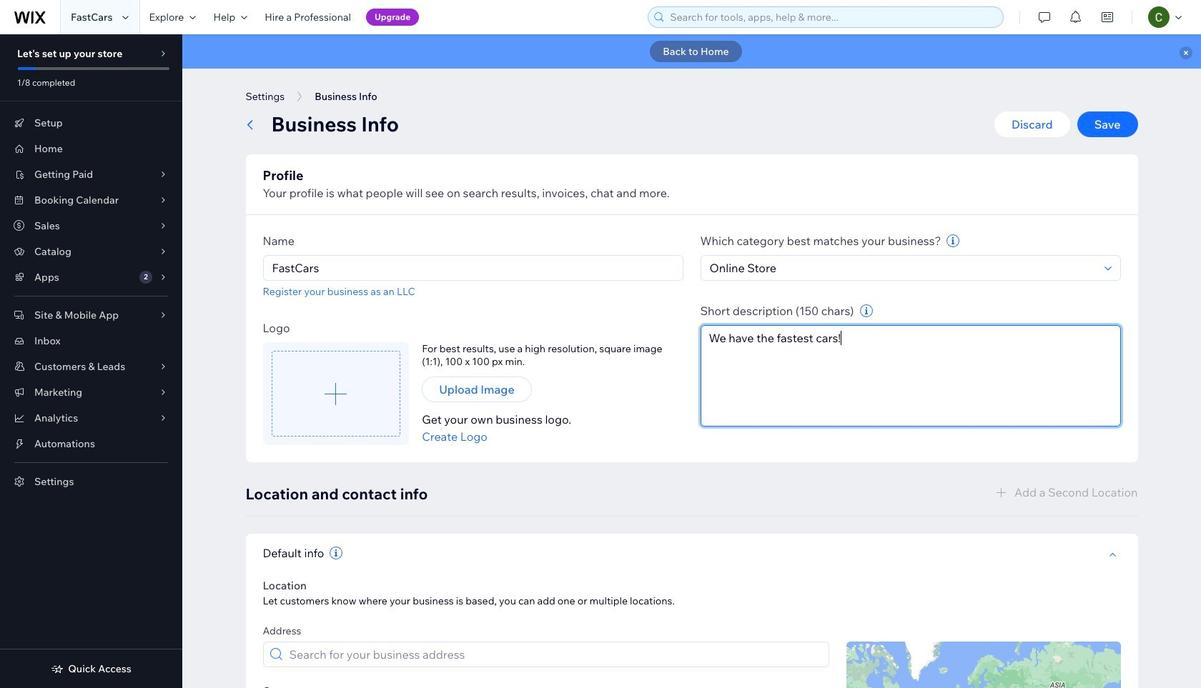 Task type: describe. For each thing, give the bounding box(es) containing it.
Search for tools, apps, help & more... field
[[666, 7, 1000, 27]]

Describe your business here. What makes it great? Use short catchy text to tell people what you do or offer. text field
[[701, 325, 1121, 427]]



Task type: vqa. For each thing, say whether or not it's contained in the screenshot.
To within Online Store Sell your products or find new products to sell.
no



Task type: locate. For each thing, give the bounding box(es) containing it.
Enter your business or website type field
[[706, 256, 1101, 280]]

sidebar element
[[0, 34, 182, 689]]

Search for your business address field
[[285, 643, 824, 667]]

Type your business name (e.g., Amy's Shoes) field
[[268, 256, 679, 280]]

alert
[[182, 34, 1202, 69]]

map region
[[847, 642, 1121, 689]]



